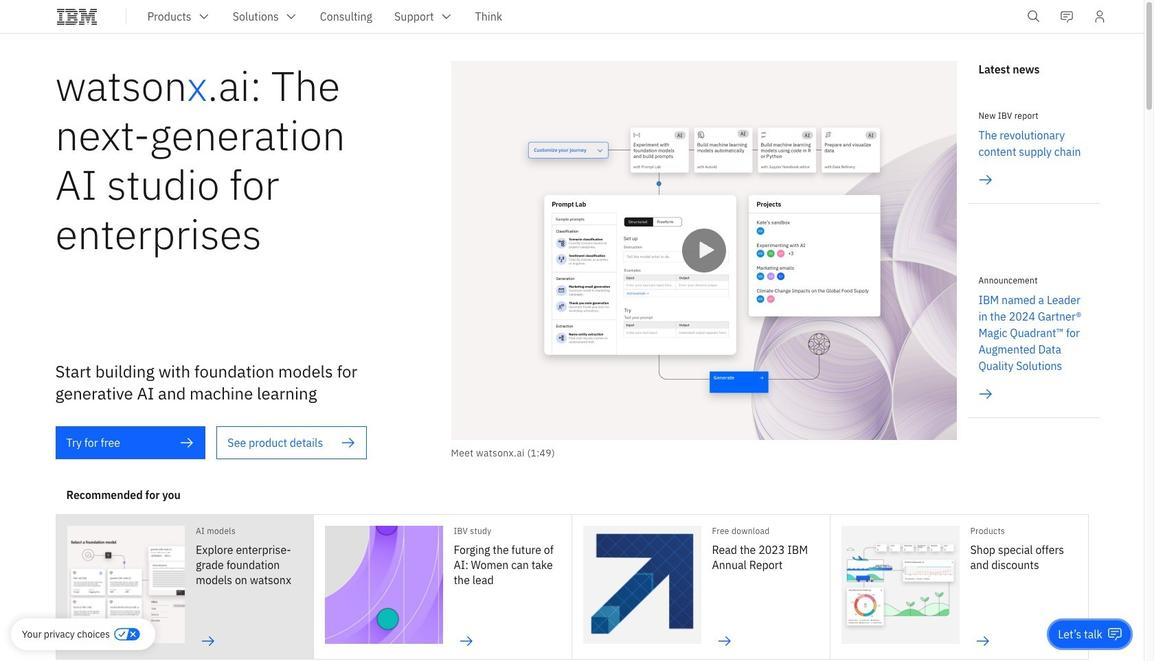 Task type: describe. For each thing, give the bounding box(es) containing it.
your privacy choices element
[[22, 628, 110, 643]]

let's talk element
[[1059, 628, 1103, 643]]



